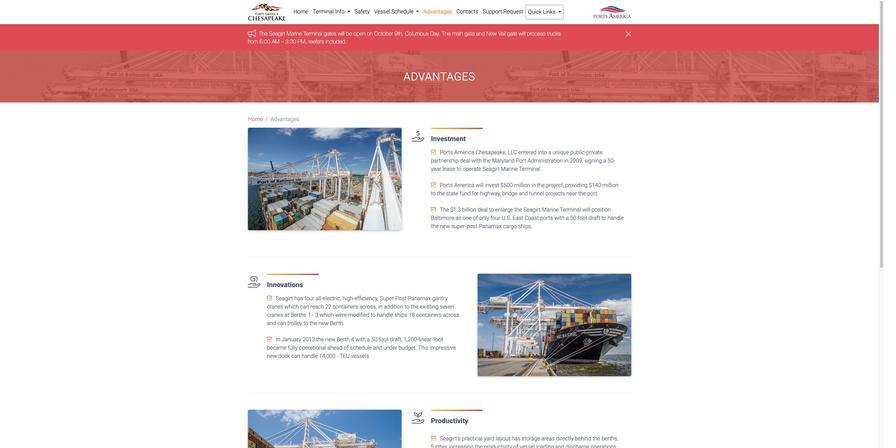 Task type: locate. For each thing, give the bounding box(es) containing it.
0 horizontal spatial panamax
[[408, 296, 431, 302]]

1 vertical spatial panamax
[[408, 296, 431, 302]]

to left state at the top right of the page
[[431, 190, 436, 197]]

1 vertical spatial of
[[344, 345, 349, 352]]

check square image up further
[[431, 436, 436, 442]]

0 vertical spatial check square image
[[431, 183, 436, 188]]

seagirt inside the $1.3 billion deal to enlarge the seagirt marine terminal will position baltimore as one of only four u.s. east coast ports with a 50 foot draft to handle the new super-post-panamax cargo ships.
[[524, 207, 541, 213]]

1 horizontal spatial with
[[472, 158, 482, 164]]

1 horizontal spatial of
[[473, 215, 478, 222]]

to right lease
[[457, 166, 462, 173]]

a right ports on the right top of page
[[566, 215, 569, 222]]

the up operational
[[316, 337, 324, 343]]

can
[[300, 304, 309, 310], [278, 320, 286, 327], [292, 353, 300, 360]]

the up east on the right top of page
[[515, 207, 523, 213]]

new inside seagirt has four all-electric, high-efficiency, super-post-panamax gantry cranes which can reach 22 containers across, in addition to the existing seven cranes at berths 1 - 3 which were modified to handle ships 18 containers across and can trolley to the new berth.
[[319, 320, 329, 327]]

check square image
[[431, 183, 436, 188], [431, 436, 436, 442]]

1 vertical spatial home link
[[248, 115, 263, 124]]

the up 6:00
[[259, 31, 268, 37]]

0 vertical spatial panamax
[[479, 223, 502, 230]]

seagirt down maryland
[[483, 166, 500, 173]]

links
[[543, 9, 556, 15]]

home for the right home link
[[294, 8, 309, 15]]

and down directly
[[556, 444, 565, 449]]

0 vertical spatial 50
[[571, 215, 577, 222]]

seagirt's practical yard layout has storage areas directly behind the berths, further increasing the productivity of vessel loading and discharge                                 operations
[[431, 436, 620, 449]]

with up the operate
[[472, 158, 482, 164]]

process
[[527, 31, 546, 37]]

0 vertical spatial advantages
[[424, 8, 452, 15]]

can down the at
[[278, 320, 286, 327]]

to down across,
[[371, 312, 376, 319]]

cranes down innovations
[[267, 304, 283, 310]]

terminal down near
[[560, 207, 582, 213]]

2 horizontal spatial with
[[555, 215, 565, 222]]

fully
[[288, 345, 298, 352]]

check square image down year
[[431, 183, 436, 188]]

and left under
[[373, 345, 382, 352]]

check square image up partnership
[[431, 150, 436, 155]]

budget.
[[399, 345, 417, 352]]

2 horizontal spatial marine
[[542, 207, 559, 213]]

containers down existing
[[416, 312, 442, 319]]

0 horizontal spatial with
[[356, 337, 366, 343]]

1 horizontal spatial four
[[491, 215, 501, 222]]

ports up partnership
[[440, 149, 453, 156]]

1,200-
[[404, 337, 419, 343]]

marine up ports on the right top of page
[[542, 207, 559, 213]]

22
[[325, 304, 332, 310]]

new
[[440, 223, 450, 230], [319, 320, 329, 327], [325, 337, 336, 343], [267, 353, 277, 360]]

in inside seagirt has four all-electric, high-efficiency, super-post-panamax gantry cranes which can reach 22 containers across, in addition to the existing seven cranes at berths 1 - 3 which were modified to handle ships 18 containers across and can trolley to the new berth.
[[379, 304, 383, 310]]

0 horizontal spatial which
[[285, 304, 299, 310]]

and inside seagirt has four all-electric, high-efficiency, super-post-panamax gantry cranes which can reach 22 containers across, in addition to the existing seven cranes at berths 1 - 3 which were modified to handle ships 18 containers across and can trolley to the new berth.
[[267, 320, 276, 327]]

0 horizontal spatial home link
[[248, 115, 263, 124]]

million up "bridge"
[[515, 182, 531, 189]]

am
[[272, 38, 280, 45]]

the for seagirt
[[259, 31, 268, 37]]

will inside ports america will invest $500 million in the project, providing $140 million to the state fund for highway, bridge and tunnel projects near the port.
[[476, 182, 484, 189]]

panamax inside seagirt has four all-electric, high-efficiency, super-post-panamax gantry cranes which can reach 22 containers across, in addition to the existing seven cranes at berths 1 - 3 which were modified to handle ships 18 containers across and can trolley to the new berth.
[[408, 296, 431, 302]]

near
[[567, 190, 577, 197]]

the up the tunnel
[[538, 182, 545, 189]]

ports inside ports america chesapeake, llc entered into a unique public-private partnership deal with the maryland port administration in 2009, signing a 50- year lease to operate seagirt marine terminal.
[[440, 149, 453, 156]]

1 horizontal spatial foot
[[434, 337, 443, 343]]

1 vertical spatial home
[[248, 116, 263, 123]]

berth.
[[330, 320, 345, 327]]

innovations image
[[478, 274, 632, 377]]

behind
[[575, 436, 592, 443]]

and up 'in' at the bottom of the page
[[267, 320, 276, 327]]

terminal left info
[[313, 8, 334, 15]]

0 horizontal spatial million
[[515, 182, 531, 189]]

9th,
[[395, 31, 404, 37]]

october
[[375, 31, 393, 37]]

1 vertical spatial four
[[305, 296, 315, 302]]

to inside ports america chesapeake, llc entered into a unique public-private partnership deal with the maryland port administration in 2009, signing a 50- year lease to operate seagirt marine terminal.
[[457, 166, 462, 173]]

support request
[[483, 8, 524, 15]]

vessel schedule link
[[372, 5, 422, 19]]

tunnel
[[530, 190, 545, 197]]

to
[[457, 166, 462, 173], [431, 190, 436, 197], [490, 207, 494, 213], [602, 215, 607, 222], [405, 304, 410, 310], [371, 312, 376, 319], [304, 320, 309, 327]]

the inside the $1.3 billion deal to enlarge the seagirt marine terminal will position baltimore as one of only four u.s. east coast ports with a 50 foot draft to handle the new super-post-panamax cargo ships.
[[440, 207, 449, 213]]

advantages
[[424, 8, 452, 15], [404, 70, 476, 83], [271, 116, 299, 123]]

seagirt down innovations
[[276, 296, 293, 302]]

2 vertical spatial handle
[[302, 353, 318, 360]]

america up the operate
[[455, 149, 475, 156]]

0 vertical spatial ports
[[440, 149, 453, 156]]

ports up state at the top right of the page
[[440, 182, 453, 189]]

will
[[338, 31, 345, 37], [519, 31, 526, 37], [476, 182, 484, 189], [583, 207, 591, 213]]

$500
[[501, 182, 513, 189]]

gate right "main" on the right of the page
[[465, 31, 475, 37]]

has inside seagirt has four all-electric, high-efficiency, super-post-panamax gantry cranes which can reach 22 containers across, in addition to the existing seven cranes at berths 1 - 3 which were modified to handle ships 18 containers across and can trolley to the new berth.
[[295, 296, 303, 302]]

1 horizontal spatial which
[[320, 312, 334, 319]]

0 horizontal spatial in
[[379, 304, 383, 310]]

1 horizontal spatial -
[[337, 353, 339, 360]]

1 vertical spatial america
[[455, 182, 475, 189]]

in
[[276, 337, 281, 343]]

terminal info link
[[311, 5, 353, 19]]

- left teu
[[337, 353, 339, 360]]

a up schedule
[[367, 337, 370, 343]]

of right one
[[473, 215, 478, 222]]

seagirt up coast
[[524, 207, 541, 213]]

can down fully on the bottom left
[[292, 353, 300, 360]]

and inside in january 2013 the new berth 4 with a 50 foot draft, 1,200-linear-foot became fully operational ahead of schedule and under budget. this impressive new dock can handle 14,000 - teu vessels.
[[373, 345, 382, 352]]

the down 'chesapeake,'
[[483, 158, 491, 164]]

new down baltimore
[[440, 223, 450, 230]]

1 america from the top
[[455, 149, 475, 156]]

panamax
[[479, 223, 502, 230], [408, 296, 431, 302]]

0 horizontal spatial home
[[248, 116, 263, 123]]

and left the tunnel
[[519, 190, 528, 197]]

1 horizontal spatial panamax
[[479, 223, 502, 230]]

0 horizontal spatial foot
[[379, 337, 389, 343]]

berths
[[291, 312, 307, 319]]

with right 4
[[356, 337, 366, 343]]

productivity image
[[248, 410, 402, 449]]

a inside in january 2013 the new berth 4 with a 50 foot draft, 1,200-linear-foot became fully operational ahead of schedule and under budget. this impressive new dock can handle 14,000 - teu vessels.
[[367, 337, 370, 343]]

- inside in january 2013 the new berth 4 with a 50 foot draft, 1,200-linear-foot became fully operational ahead of schedule and under budget. this impressive new dock can handle 14,000 - teu vessels.
[[337, 353, 339, 360]]

of left the vessel
[[514, 444, 519, 449]]

0 vertical spatial containers
[[333, 304, 358, 310]]

panamax up existing
[[408, 296, 431, 302]]

4
[[351, 337, 354, 343]]

1 vertical spatial handle
[[377, 312, 393, 319]]

0 horizontal spatial 50
[[372, 337, 378, 343]]

four left u.s.
[[491, 215, 501, 222]]

the
[[483, 158, 491, 164], [538, 182, 545, 189], [437, 190, 445, 197], [579, 190, 587, 197], [515, 207, 523, 213], [431, 223, 439, 230], [411, 304, 419, 310], [310, 320, 318, 327], [316, 337, 324, 343], [593, 436, 601, 443], [475, 444, 483, 449]]

the seagirt marine terminal gates will be open on october 9th, columbus day. the main gate and new vail gate will process trucks from 6:00 am – 3:30 pm, reefers included. alert
[[0, 24, 880, 51]]

schedule
[[350, 345, 372, 352]]

2 vertical spatial of
[[514, 444, 519, 449]]

2 horizontal spatial of
[[514, 444, 519, 449]]

east
[[513, 215, 524, 222]]

1 horizontal spatial has
[[512, 436, 521, 443]]

in january 2013 the new berth 4 with a 50 foot draft, 1,200-linear-foot became fully operational ahead of schedule and under budget. this impressive new dock can handle 14,000 - teu vessels.
[[267, 337, 456, 360]]

can up 1
[[300, 304, 309, 310]]

year
[[431, 166, 442, 173]]

0 horizontal spatial containers
[[333, 304, 358, 310]]

at
[[285, 312, 289, 319]]

0 horizontal spatial has
[[295, 296, 303, 302]]

panamax down only
[[479, 223, 502, 230]]

bullhorn image
[[248, 30, 259, 37]]

–
[[281, 38, 284, 45]]

in down unique
[[565, 158, 569, 164]]

with inside in january 2013 the new berth 4 with a 50 foot draft, 1,200-linear-foot became fully operational ahead of schedule and under budget. this impressive new dock can handle 14,000 - teu vessels.
[[356, 337, 366, 343]]

of inside in january 2013 the new berth 4 with a 50 foot draft, 1,200-linear-foot became fully operational ahead of schedule and under budget. this impressive new dock can handle 14,000 - teu vessels.
[[344, 345, 349, 352]]

has up berths
[[295, 296, 303, 302]]

marine up the 3:30
[[287, 31, 302, 37]]

0 vertical spatial has
[[295, 296, 303, 302]]

1 horizontal spatial marine
[[501, 166, 518, 173]]

0 vertical spatial of
[[473, 215, 478, 222]]

ports for ports america will invest $500 million in the project, providing $140 million to the state fund for highway, bridge and tunnel projects near the port.
[[440, 182, 453, 189]]

2 vertical spatial marine
[[542, 207, 559, 213]]

-
[[312, 312, 314, 319], [337, 353, 339, 360]]

america for chesapeake,
[[455, 149, 475, 156]]

0 horizontal spatial four
[[305, 296, 315, 302]]

productivity
[[431, 417, 469, 426]]

america up "fund"
[[455, 182, 475, 189]]

under
[[384, 345, 398, 352]]

- inside seagirt has four all-electric, high-efficiency, super-post-panamax gantry cranes which can reach 22 containers across, in addition to the existing seven cranes at berths 1 - 3 which were modified to handle ships 18 containers across and can trolley to the new berth.
[[312, 312, 314, 319]]

foot left draft
[[578, 215, 588, 222]]

2 horizontal spatial foot
[[578, 215, 588, 222]]

1 horizontal spatial home link
[[292, 5, 311, 19]]

0 vertical spatial america
[[455, 149, 475, 156]]

1 vertical spatial ports
[[440, 182, 453, 189]]

in down super- in the bottom of the page
[[379, 304, 383, 310]]

will left be in the left of the page
[[338, 31, 345, 37]]

seagirt up am
[[269, 31, 285, 37]]

2 vertical spatial can
[[292, 353, 300, 360]]

handle down the addition
[[377, 312, 393, 319]]

0 horizontal spatial marine
[[287, 31, 302, 37]]

foot up under
[[379, 337, 389, 343]]

loading
[[537, 444, 554, 449]]

the seagirt marine terminal gates will be open on october 9th, columbus day. the main gate and new vail gate will process trucks from 6:00 am – 3:30 pm, reefers included. link
[[248, 31, 561, 45]]

for
[[472, 190, 479, 197]]

deal inside the $1.3 billion deal to enlarge the seagirt marine terminal will position baltimore as one of only four u.s. east coast ports with a 50 foot draft to handle the new super-post-panamax cargo ships.
[[478, 207, 488, 213]]

which down the 22
[[320, 312, 334, 319]]

modified
[[348, 312, 370, 319]]

marine down maryland
[[501, 166, 518, 173]]

deal inside ports america chesapeake, llc entered into a unique public-private partnership deal with the maryland port administration in 2009, signing a 50- year lease to operate seagirt marine terminal.
[[460, 158, 470, 164]]

0 horizontal spatial -
[[312, 312, 314, 319]]

safety
[[355, 8, 370, 15]]

enlarge
[[496, 207, 514, 213]]

four left all-
[[305, 296, 315, 302]]

million
[[515, 182, 531, 189], [603, 182, 619, 189]]

has right layout
[[512, 436, 521, 443]]

million right $140
[[603, 182, 619, 189]]

four
[[491, 215, 501, 222], [305, 296, 315, 302]]

check square image for ports america will invest $500 million in the project, providing $140 million to the state fund for highway, bridge and tunnel projects near the port.
[[431, 183, 436, 188]]

50 inside the $1.3 billion deal to enlarge the seagirt marine terminal will position baltimore as one of only four u.s. east coast ports with a 50 foot draft to handle the new super-post-panamax cargo ships.
[[571, 215, 577, 222]]

support
[[483, 8, 502, 15]]

the down baltimore
[[431, 223, 439, 230]]

new
[[487, 31, 497, 37]]

0 horizontal spatial handle
[[302, 353, 318, 360]]

check square image up baltimore
[[431, 207, 436, 213]]

1 horizontal spatial million
[[603, 182, 619, 189]]

2 vertical spatial terminal
[[560, 207, 582, 213]]

containers down high-
[[333, 304, 358, 310]]

check square image down innovations
[[267, 296, 272, 301]]

ports america chesapeake, llc entered into a unique public-private partnership deal with the maryland port administration in 2009, signing a 50- year lease to operate seagirt marine terminal.
[[431, 149, 616, 173]]

projects
[[546, 190, 565, 197]]

50-
[[608, 158, 616, 164]]

the seagirt marine terminal gates will be open on october 9th, columbus day. the main gate and new vail gate will process trucks from 6:00 am – 3:30 pm, reefers included.
[[248, 31, 561, 45]]

the right behind
[[593, 436, 601, 443]]

2 america from the top
[[455, 182, 475, 189]]

50 up schedule
[[372, 337, 378, 343]]

of inside the seagirt's practical yard layout has storage areas directly behind the berths, further increasing the productivity of vessel loading and discharge                                 operations
[[514, 444, 519, 449]]

america for will
[[455, 182, 475, 189]]

1 vertical spatial has
[[512, 436, 521, 443]]

0 horizontal spatial gate
[[465, 31, 475, 37]]

check square image for seagirt has four all-electric, high-efficiency, super-post-panamax gantry cranes which can reach 22 containers across, in addition to the existing seven cranes at berths 1 - 3 which were modified to handle ships 18 containers across and can trolley to the new berth.
[[267, 296, 272, 301]]

in inside ports america chesapeake, llc entered into a unique public-private partnership deal with the maryland port administration in 2009, signing a 50- year lease to operate seagirt marine terminal.
[[565, 158, 569, 164]]

home for home link to the bottom
[[248, 116, 263, 123]]

0 vertical spatial home
[[294, 8, 309, 15]]

the inside in january 2013 the new berth 4 with a 50 foot draft, 1,200-linear-foot became fully operational ahead of schedule and under budget. this impressive new dock can handle 14,000 - teu vessels.
[[316, 337, 324, 343]]

will inside the $1.3 billion deal to enlarge the seagirt marine terminal will position baltimore as one of only four u.s. east coast ports with a 50 foot draft to handle the new super-post-panamax cargo ships.
[[583, 207, 591, 213]]

1 vertical spatial check square image
[[431, 436, 436, 442]]

terminal up "reefers"
[[304, 31, 322, 37]]

vessel
[[520, 444, 535, 449]]

1 vertical spatial terminal
[[304, 31, 322, 37]]

foot up impressive on the bottom of page
[[434, 337, 443, 343]]

gate right vail
[[508, 31, 518, 37]]

1 horizontal spatial deal
[[478, 207, 488, 213]]

billion
[[463, 207, 477, 213]]

marine inside ports america chesapeake, llc entered into a unique public-private partnership deal with the maryland port administration in 2009, signing a 50- year lease to operate seagirt marine terminal.
[[501, 166, 518, 173]]

1 vertical spatial in
[[532, 182, 536, 189]]

linear-
[[419, 337, 434, 343]]

0 vertical spatial in
[[565, 158, 569, 164]]

0 vertical spatial cranes
[[267, 304, 283, 310]]

0 vertical spatial handle
[[608, 215, 624, 222]]

handle inside seagirt has four all-electric, high-efficiency, super-post-panamax gantry cranes which can reach 22 containers across, in addition to the existing seven cranes at berths 1 - 3 which were modified to handle ships 18 containers across and can trolley to the new berth.
[[377, 312, 393, 319]]

new left berth.
[[319, 320, 329, 327]]

check square image left 'in' at the bottom of the page
[[267, 337, 272, 343]]

will up "for"
[[476, 182, 484, 189]]

1 horizontal spatial handle
[[377, 312, 393, 319]]

america inside ports america chesapeake, llc entered into a unique public-private partnership deal with the maryland port administration in 2009, signing a 50- year lease to operate seagirt marine terminal.
[[455, 149, 475, 156]]

america inside ports america will invest $500 million in the project, providing $140 million to the state fund for highway, bridge and tunnel projects near the port.
[[455, 182, 475, 189]]

support request link
[[481, 5, 526, 19]]

0 vertical spatial marine
[[287, 31, 302, 37]]

handle down position
[[608, 215, 624, 222]]

1 vertical spatial -
[[337, 353, 339, 360]]

1 horizontal spatial home
[[294, 8, 309, 15]]

handle inside the $1.3 billion deal to enlarge the seagirt marine terminal will position baltimore as one of only four u.s. east coast ports with a 50 foot draft to handle the new super-post-panamax cargo ships.
[[608, 215, 624, 222]]

high-
[[343, 296, 355, 302]]

will up draft
[[583, 207, 591, 213]]

0 vertical spatial which
[[285, 304, 299, 310]]

private
[[587, 149, 603, 156]]

1 vertical spatial deal
[[478, 207, 488, 213]]

1 ports from the top
[[440, 149, 453, 156]]

request
[[504, 8, 524, 15]]

1 horizontal spatial containers
[[416, 312, 442, 319]]

50 left draft
[[571, 215, 577, 222]]

quick links link
[[526, 5, 564, 19]]

to down position
[[602, 215, 607, 222]]

marine inside the seagirt marine terminal gates will be open on october 9th, columbus day. the main gate and new vail gate will process trucks from 6:00 am – 3:30 pm, reefers included.
[[287, 31, 302, 37]]

all-
[[316, 296, 323, 302]]

close image
[[626, 30, 632, 38]]

the up baltimore
[[440, 207, 449, 213]]

handle
[[608, 215, 624, 222], [377, 312, 393, 319], [302, 353, 318, 360]]

of inside the $1.3 billion deal to enlarge the seagirt marine terminal will position baltimore as one of only four u.s. east coast ports with a 50 foot draft to handle the new super-post-panamax cargo ships.
[[473, 215, 478, 222]]

seagirt's
[[440, 436, 461, 443]]

be
[[346, 31, 352, 37]]

2 ports from the top
[[440, 182, 453, 189]]

0 vertical spatial four
[[491, 215, 501, 222]]

2 horizontal spatial in
[[565, 158, 569, 164]]

2 horizontal spatial handle
[[608, 215, 624, 222]]

1 vertical spatial containers
[[416, 312, 442, 319]]

and left new
[[476, 31, 485, 37]]

which up the at
[[285, 304, 299, 310]]

the
[[259, 31, 268, 37], [442, 31, 451, 37], [440, 207, 449, 213]]

1 vertical spatial 50
[[372, 337, 378, 343]]

deal up the operate
[[460, 158, 470, 164]]

0 vertical spatial deal
[[460, 158, 470, 164]]

0 vertical spatial with
[[472, 158, 482, 164]]

cranes left the at
[[267, 312, 283, 319]]

handle inside in january 2013 the new berth 4 with a 50 foot draft, 1,200-linear-foot became fully operational ahead of schedule and under budget. this impressive new dock can handle 14,000 - teu vessels.
[[302, 353, 318, 360]]

0 vertical spatial -
[[312, 312, 314, 319]]

check square image
[[431, 150, 436, 155], [431, 207, 436, 213], [267, 296, 272, 301], [267, 337, 272, 343]]

- left 3
[[312, 312, 314, 319]]

seagirt inside the seagirt marine terminal gates will be open on october 9th, columbus day. the main gate and new vail gate will process trucks from 6:00 am – 3:30 pm, reefers included.
[[269, 31, 285, 37]]

1 horizontal spatial 50
[[571, 215, 577, 222]]

of
[[473, 215, 478, 222], [344, 345, 349, 352], [514, 444, 519, 449]]

seagirt inside ports america chesapeake, llc entered into a unique public-private partnership deal with the maryland port administration in 2009, signing a 50- year lease to operate seagirt marine terminal.
[[483, 166, 500, 173]]

0 vertical spatial home link
[[292, 5, 311, 19]]

coast
[[525, 215, 539, 222]]

with right ports on the right top of page
[[555, 215, 565, 222]]

highway,
[[480, 190, 501, 197]]

2 check square image from the top
[[431, 436, 436, 442]]

2 vertical spatial with
[[356, 337, 366, 343]]

1 vertical spatial cranes
[[267, 312, 283, 319]]

home
[[294, 8, 309, 15], [248, 116, 263, 123]]

0 horizontal spatial deal
[[460, 158, 470, 164]]

of up teu
[[344, 345, 349, 352]]

0 horizontal spatial of
[[344, 345, 349, 352]]

safety link
[[353, 5, 372, 19]]

a right the into
[[549, 149, 552, 156]]

ports inside ports america will invest $500 million in the project, providing $140 million to the state fund for highway, bridge and tunnel projects near the port.
[[440, 182, 453, 189]]

1 check square image from the top
[[431, 183, 436, 188]]

to down 1
[[304, 320, 309, 327]]

marine inside the $1.3 billion deal to enlarge the seagirt marine terminal will position baltimore as one of only four u.s. east coast ports with a 50 foot draft to handle the new super-post-panamax cargo ships.
[[542, 207, 559, 213]]

2 vertical spatial advantages
[[271, 116, 299, 123]]

deal up only
[[478, 207, 488, 213]]

2 vertical spatial in
[[379, 304, 383, 310]]

1 vertical spatial with
[[555, 215, 565, 222]]

seven
[[440, 304, 454, 310]]

state
[[446, 190, 459, 197]]

the down providing
[[579, 190, 587, 197]]

trolley
[[288, 320, 302, 327]]

new inside the $1.3 billion deal to enlarge the seagirt marine terminal will position baltimore as one of only four u.s. east coast ports with a 50 foot draft to handle the new super-post-panamax cargo ships.
[[440, 223, 450, 230]]

1 horizontal spatial gate
[[508, 31, 518, 37]]

america
[[455, 149, 475, 156], [455, 182, 475, 189]]

schedule
[[392, 8, 414, 15]]

handle down operational
[[302, 353, 318, 360]]

1 horizontal spatial in
[[532, 182, 536, 189]]

1 vertical spatial marine
[[501, 166, 518, 173]]

in up the tunnel
[[532, 182, 536, 189]]



Task type: vqa. For each thing, say whether or not it's contained in the screenshot.
the leftmost HANDLE
yes



Task type: describe. For each thing, give the bounding box(es) containing it.
became
[[267, 345, 287, 352]]

project,
[[547, 182, 564, 189]]

quick
[[528, 9, 542, 15]]

foot inside the $1.3 billion deal to enlarge the seagirt marine terminal will position baltimore as one of only four u.s. east coast ports with a 50 foot draft to handle the new super-post-panamax cargo ships.
[[578, 215, 588, 222]]

addition
[[384, 304, 404, 310]]

3
[[315, 312, 318, 319]]

signing
[[585, 158, 602, 164]]

panamax inside the $1.3 billion deal to enlarge the seagirt marine terminal will position baltimore as one of only four u.s. east coast ports with a 50 foot draft to handle the new super-post-panamax cargo ships.
[[479, 223, 502, 230]]

ports for ports america chesapeake, llc entered into a unique public-private partnership deal with the maryland port administration in 2009, signing a 50- year lease to operate seagirt marine terminal.
[[440, 149, 453, 156]]

$140
[[589, 182, 602, 189]]

reach
[[311, 304, 324, 310]]

ahead
[[328, 345, 343, 352]]

draft
[[589, 215, 601, 222]]

new down became
[[267, 353, 277, 360]]

in inside ports america will invest $500 million in the project, providing $140 million to the state fund for highway, bridge and tunnel projects near the port.
[[532, 182, 536, 189]]

january
[[282, 337, 302, 343]]

reefers
[[309, 38, 324, 45]]

productivity
[[484, 444, 513, 449]]

vessels.
[[351, 353, 371, 360]]

will left process at top right
[[519, 31, 526, 37]]

this
[[418, 345, 429, 352]]

the for $1.3
[[440, 207, 449, 213]]

with inside ports america chesapeake, llc entered into a unique public-private partnership deal with the maryland port administration in 2009, signing a 50- year lease to operate seagirt marine terminal.
[[472, 158, 482, 164]]

vessel schedule
[[374, 8, 415, 15]]

ships.
[[519, 223, 533, 230]]

1 million from the left
[[515, 182, 531, 189]]

has inside the seagirt's practical yard layout has storage areas directly behind the berths, further increasing the productivity of vessel loading and discharge                                 operations
[[512, 436, 521, 443]]

2 gate from the left
[[508, 31, 518, 37]]

the down 3
[[310, 320, 318, 327]]

6:00
[[260, 38, 270, 45]]

terminal inside the $1.3 billion deal to enlarge the seagirt marine terminal will position baltimore as one of only four u.s. east coast ports with a 50 foot draft to handle the new super-post-panamax cargo ships.
[[560, 207, 582, 213]]

discharge
[[566, 444, 590, 449]]

maryland
[[492, 158, 515, 164]]

super-
[[452, 223, 467, 230]]

the right "day."
[[442, 31, 451, 37]]

a left 50-
[[604, 158, 607, 164]]

one
[[463, 215, 472, 222]]

check square image for in january 2013 the new berth 4 with a 50 foot draft, 1,200-linear-foot became fully operational ahead of schedule and under budget. this impressive new dock can handle 14,000 - teu vessels.
[[267, 337, 272, 343]]

50 inside in january 2013 the new berth 4 with a 50 foot draft, 1,200-linear-foot became fully operational ahead of schedule and under budget. this impressive new dock can handle 14,000 - teu vessels.
[[372, 337, 378, 343]]

port
[[516, 158, 527, 164]]

increasing
[[449, 444, 474, 449]]

public-
[[571, 149, 587, 156]]

vail
[[499, 31, 506, 37]]

a inside the $1.3 billion deal to enlarge the seagirt marine terminal will position baltimore as one of only four u.s. east coast ports with a 50 foot draft to handle the new super-post-panamax cargo ships.
[[566, 215, 569, 222]]

with inside the $1.3 billion deal to enlarge the seagirt marine terminal will position baltimore as one of only four u.s. east coast ports with a 50 foot draft to handle the new super-post-panamax cargo ships.
[[555, 215, 565, 222]]

2009,
[[570, 158, 584, 164]]

of for seagirt's practical yard layout has storage areas directly behind the berths, further increasing the productivity of vessel loading and discharge                                 operations
[[514, 444, 519, 449]]

existing
[[420, 304, 439, 310]]

and inside the seagirt's practical yard layout has storage areas directly behind the berths, further increasing the productivity of vessel loading and discharge                                 operations
[[556, 444, 565, 449]]

the up the 18
[[411, 304, 419, 310]]

as
[[456, 215, 462, 222]]

draft,
[[390, 337, 403, 343]]

the down practical
[[475, 444, 483, 449]]

entered
[[519, 149, 537, 156]]

across
[[443, 312, 460, 319]]

check square image for ports america chesapeake, llc entered into a unique public-private partnership deal with the maryland port administration in 2009, signing a 50- year lease to operate seagirt marine terminal.
[[431, 150, 436, 155]]

areas
[[542, 436, 555, 443]]

practical
[[462, 436, 483, 443]]

lease
[[443, 166, 456, 173]]

gates
[[324, 31, 337, 37]]

1 cranes from the top
[[267, 304, 283, 310]]

partnership
[[431, 158, 459, 164]]

and inside the seagirt marine terminal gates will be open on october 9th, columbus day. the main gate and new vail gate will process trucks from 6:00 am – 3:30 pm, reefers included.
[[476, 31, 485, 37]]

dock
[[279, 353, 290, 360]]

2 million from the left
[[603, 182, 619, 189]]

into
[[538, 149, 547, 156]]

berths,
[[602, 436, 619, 443]]

1 vertical spatial can
[[278, 320, 286, 327]]

further
[[431, 444, 448, 449]]

contacts link
[[455, 5, 481, 19]]

llc
[[508, 149, 517, 156]]

teu
[[340, 353, 350, 360]]

1 vertical spatial advantages
[[404, 70, 476, 83]]

to up the 18
[[405, 304, 410, 310]]

ports america will invest $500 million in the project, providing $140 million to the state fund for highway, bridge and tunnel projects near the port.
[[431, 182, 619, 197]]

post-
[[396, 296, 408, 302]]

operate
[[463, 166, 482, 173]]

14,000
[[319, 353, 336, 360]]

four inside the $1.3 billion deal to enlarge the seagirt marine terminal will position baltimore as one of only four u.s. east coast ports with a 50 foot draft to handle the new super-post-panamax cargo ships.
[[491, 215, 501, 222]]

of for the $1.3 billion deal to enlarge the seagirt marine terminal will position baltimore as one of only four u.s. east coast ports with a 50 foot draft to handle the new super-post-panamax cargo ships.
[[473, 215, 478, 222]]

efficiency,
[[355, 296, 379, 302]]

bridge
[[503, 190, 518, 197]]

open
[[354, 31, 366, 37]]

baltimore
[[431, 215, 455, 222]]

operational
[[299, 345, 326, 352]]

administration
[[528, 158, 563, 164]]

check square image for seagirt's practical yard layout has storage areas directly behind the berths, further increasing the productivity of vessel loading and discharge                                 operations
[[431, 436, 436, 442]]

the $1.3 billion deal to enlarge the seagirt marine terminal will position baltimore as one of only four u.s. east coast ports with a 50 foot draft to handle the new super-post-panamax cargo ships.
[[431, 207, 624, 230]]

1 gate from the left
[[465, 31, 475, 37]]

the inside ports america chesapeake, llc entered into a unique public-private partnership deal with the maryland port administration in 2009, signing a 50- year lease to operate seagirt marine terminal.
[[483, 158, 491, 164]]

storage
[[522, 436, 541, 443]]

terminal.
[[519, 166, 542, 173]]

terminal inside the seagirt marine terminal gates will be open on october 9th, columbus day. the main gate and new vail gate will process trucks from 6:00 am – 3:30 pm, reefers included.
[[304, 31, 322, 37]]

the left state at the top right of the page
[[437, 190, 445, 197]]

1 vertical spatial which
[[320, 312, 334, 319]]

2 cranes from the top
[[267, 312, 283, 319]]

unique
[[553, 149, 569, 156]]

and inside ports america will invest $500 million in the project, providing $140 million to the state fund for highway, bridge and tunnel projects near the port.
[[519, 190, 528, 197]]

on
[[367, 31, 373, 37]]

chesapeake,
[[476, 149, 507, 156]]

four inside seagirt has four all-electric, high-efficiency, super-post-panamax gantry cranes which can reach 22 containers across, in addition to the existing seven cranes at berths 1 - 3 which were modified to handle ships 18 containers across and can trolley to the new berth.
[[305, 296, 315, 302]]

day.
[[431, 31, 441, 37]]

ships
[[395, 312, 408, 319]]

check square image for the $1.3 billion deal to enlarge the seagirt marine terminal will position baltimore as one of only four u.s. east coast ports with a 50 foot draft to handle the new super-post-panamax cargo ships.
[[431, 207, 436, 213]]

berth
[[337, 337, 350, 343]]

u.s.
[[502, 215, 512, 222]]

0 vertical spatial terminal
[[313, 8, 334, 15]]

0 vertical spatial can
[[300, 304, 309, 310]]

info
[[335, 8, 345, 15]]

investment image
[[248, 128, 402, 231]]

layout
[[496, 436, 511, 443]]

super-
[[380, 296, 396, 302]]

new up ahead
[[325, 337, 336, 343]]

vessel
[[374, 8, 390, 15]]

18
[[409, 312, 415, 319]]

ports
[[541, 215, 553, 222]]

from
[[248, 38, 258, 45]]

can inside in january 2013 the new berth 4 with a 50 foot draft, 1,200-linear-foot became fully operational ahead of schedule and under budget. this impressive new dock can handle 14,000 - teu vessels.
[[292, 353, 300, 360]]

to inside ports america will invest $500 million in the project, providing $140 million to the state fund for highway, bridge and tunnel projects near the port.
[[431, 190, 436, 197]]

investment
[[431, 135, 466, 143]]

advantages link
[[422, 5, 455, 19]]

to up only
[[490, 207, 494, 213]]

providing
[[566, 182, 588, 189]]

seagirt inside seagirt has four all-electric, high-efficiency, super-post-panamax gantry cranes which can reach 22 containers across, in addition to the existing seven cranes at berths 1 - 3 which were modified to handle ships 18 containers across and can trolley to the new berth.
[[276, 296, 293, 302]]



